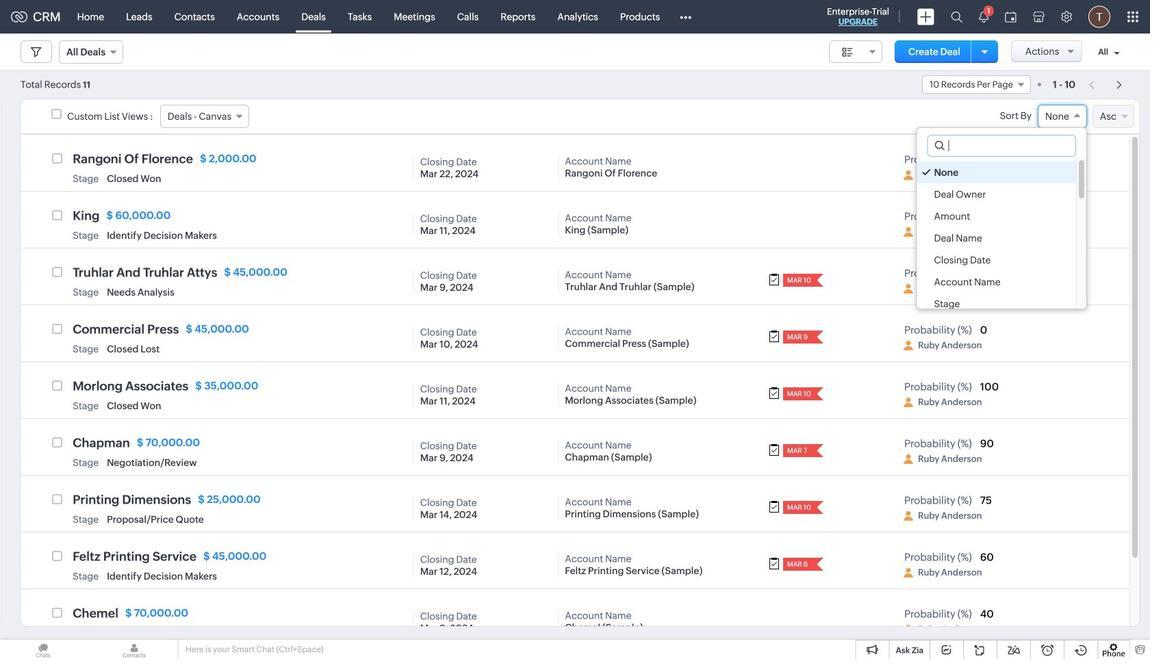 Task type: locate. For each thing, give the bounding box(es) containing it.
option
[[917, 162, 1076, 183], [917, 183, 1076, 205], [917, 205, 1076, 227], [917, 227, 1076, 249], [917, 249, 1076, 271], [917, 271, 1076, 293], [917, 293, 1076, 315]]

chats image
[[0, 640, 86, 659]]

search element
[[943, 0, 971, 34]]

6 option from the top
[[917, 271, 1076, 293]]

profile element
[[1080, 0, 1119, 33]]

7 icon_profile image from the top
[[904, 511, 913, 521]]

2 option from the top
[[917, 183, 1076, 205]]

4 option from the top
[[917, 227, 1076, 249]]

3 icon_profile image from the top
[[904, 284, 913, 294]]

icon_profile image
[[904, 170, 913, 180], [904, 227, 913, 237], [904, 284, 913, 294], [904, 341, 913, 351], [904, 398, 913, 407], [904, 455, 913, 464], [904, 511, 913, 521], [904, 568, 913, 578], [904, 625, 913, 635]]

list box
[[917, 158, 1086, 315]]

6 icon_profile image from the top
[[904, 455, 913, 464]]

1 option from the top
[[917, 162, 1076, 183]]

search image
[[951, 11, 963, 23]]

None text field
[[928, 136, 1075, 156]]

None field
[[1038, 105, 1087, 128]]

contacts image
[[91, 640, 177, 659]]

profile image
[[1089, 6, 1110, 28]]



Task type: describe. For each thing, give the bounding box(es) containing it.
2 icon_profile image from the top
[[904, 227, 913, 237]]

5 option from the top
[[917, 249, 1076, 271]]

3 option from the top
[[917, 205, 1076, 227]]

create menu image
[[917, 9, 934, 25]]

5 icon_profile image from the top
[[904, 398, 913, 407]]

1 icon_profile image from the top
[[904, 170, 913, 180]]

4 icon_profile image from the top
[[904, 341, 913, 351]]

8 icon_profile image from the top
[[904, 568, 913, 578]]

create menu element
[[909, 0, 943, 33]]

logo image
[[11, 11, 27, 22]]

9 icon_profile image from the top
[[904, 625, 913, 635]]

calendar image
[[1005, 11, 1017, 22]]

7 option from the top
[[917, 293, 1076, 315]]

signals element
[[971, 0, 997, 34]]



Task type: vqa. For each thing, say whether or not it's contained in the screenshot.
sixth OPTION
yes



